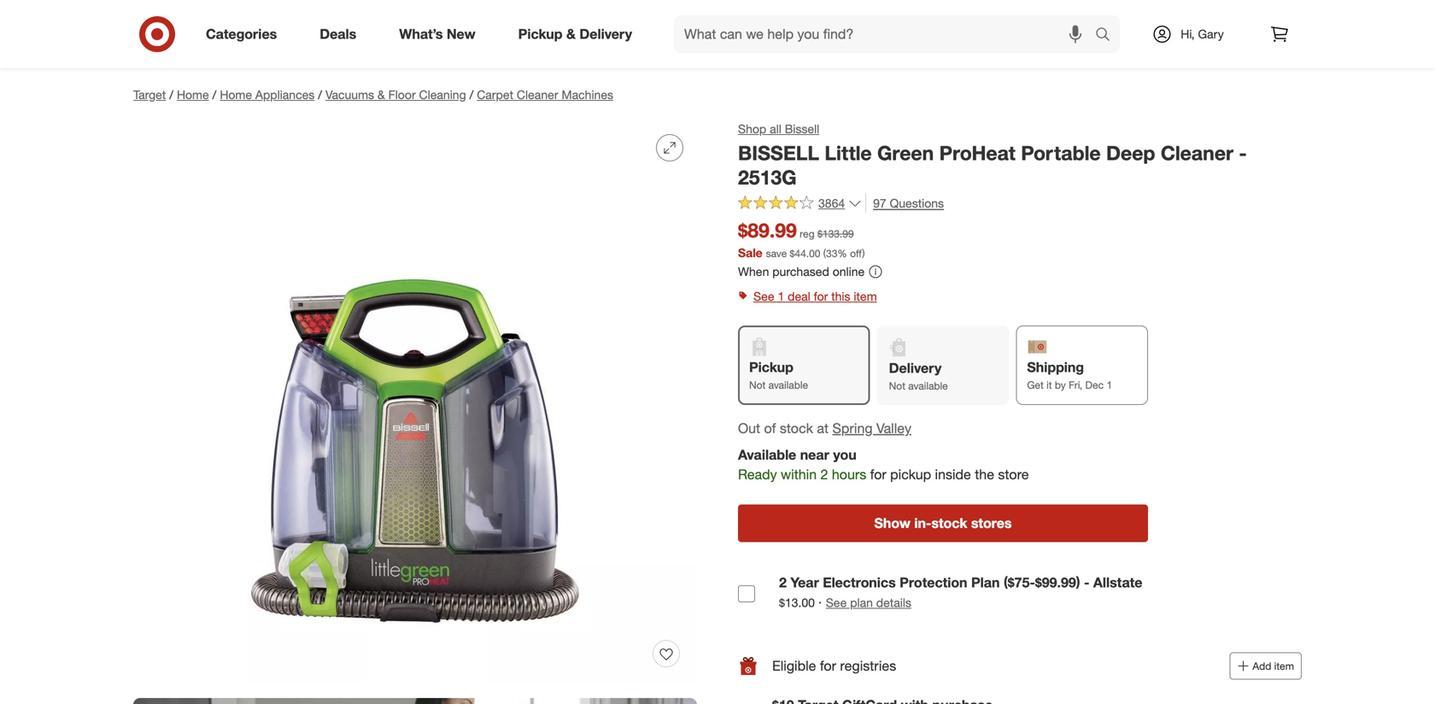 Task type: describe. For each thing, give the bounding box(es) containing it.
vacuums
[[326, 87, 374, 102]]

valley
[[877, 420, 912, 437]]

What can we help you find? suggestions appear below search field
[[674, 15, 1100, 53]]

save
[[766, 247, 787, 260]]

proheat
[[940, 141, 1016, 165]]

carpet
[[477, 87, 514, 102]]

new
[[447, 26, 476, 42]]

available near you ready within 2 hours for pickup inside the store
[[738, 447, 1029, 483]]

1 home from the left
[[177, 87, 209, 102]]

$133.99
[[818, 227, 854, 240]]

floor
[[389, 87, 416, 102]]

this
[[832, 289, 851, 304]]

sale
[[738, 245, 763, 260]]

inside
[[935, 466, 972, 483]]

deals
[[320, 26, 357, 42]]

portable
[[1021, 141, 1101, 165]]

$89.99 reg $133.99 sale save $ 44.00 ( 33 % off )
[[738, 218, 865, 260]]

for inside see 1 deal for this item link
[[814, 289, 828, 304]]

2513g
[[738, 166, 797, 189]]

bissell
[[785, 121, 820, 136]]

what's
[[399, 26, 443, 42]]

show
[[875, 515, 911, 532]]

see 1 deal for this item link
[[738, 285, 1302, 309]]

by
[[1055, 379, 1066, 391]]

search button
[[1088, 15, 1129, 56]]

)
[[863, 247, 865, 260]]

for inside available near you ready within 2 hours for pickup inside the store
[[871, 466, 887, 483]]

available
[[738, 447, 797, 463]]

bissell
[[738, 141, 820, 165]]

1 inside "shipping get it by fri, dec 1"
[[1107, 379, 1113, 391]]

out of stock at spring valley
[[738, 420, 912, 437]]

0 horizontal spatial &
[[378, 87, 385, 102]]

item inside "button"
[[1275, 660, 1295, 673]]

gary
[[1199, 26, 1224, 41]]

show in-stock stores button
[[738, 505, 1149, 542]]

shop
[[738, 121, 767, 136]]

deal
[[788, 289, 811, 304]]

(
[[824, 247, 826, 260]]

categories link
[[191, 15, 298, 53]]

3864
[[819, 196, 845, 211]]

ready
[[738, 466, 777, 483]]

·
[[819, 594, 822, 611]]

0 vertical spatial see
[[754, 289, 775, 304]]

reg
[[800, 227, 815, 240]]

hi, gary
[[1181, 26, 1224, 41]]

at
[[817, 420, 829, 437]]

off
[[850, 247, 863, 260]]

deep
[[1107, 141, 1156, 165]]

%
[[838, 247, 848, 260]]

vacuums & floor cleaning link
[[326, 87, 466, 102]]

home appliances link
[[220, 87, 315, 102]]

- inside shop all bissell bissell little green proheat portable deep cleaner - 2513g
[[1239, 141, 1247, 165]]

97
[[874, 196, 887, 211]]

stock for of
[[780, 420, 814, 437]]

3 / from the left
[[318, 87, 322, 102]]

pickup & delivery link
[[504, 15, 654, 53]]

the
[[975, 466, 995, 483]]

97 questions link
[[866, 194, 944, 213]]

it
[[1047, 379, 1053, 391]]

44.00
[[795, 247, 821, 260]]

target / home / home appliances / vacuums & floor cleaning / carpet cleaner machines
[[133, 87, 614, 102]]

($75-
[[1004, 574, 1036, 591]]

of
[[764, 420, 776, 437]]

see 1 deal for this item
[[754, 289, 877, 304]]

hi,
[[1181, 26, 1195, 41]]

what's new link
[[385, 15, 497, 53]]

store
[[999, 466, 1029, 483]]

add item
[[1253, 660, 1295, 673]]

target link
[[133, 87, 166, 102]]

cleaner inside shop all bissell bissell little green proheat portable deep cleaner - 2513g
[[1161, 141, 1234, 165]]

stock for in-
[[932, 515, 968, 532]]



Task type: locate. For each thing, give the bounding box(es) containing it.
2 vertical spatial for
[[820, 658, 837, 674]]

not
[[749, 379, 766, 391], [889, 379, 906, 392]]

protection
[[900, 574, 968, 591]]

0 horizontal spatial pickup
[[518, 26, 563, 42]]

delivery inside delivery not available
[[889, 360, 942, 376]]

0 vertical spatial cleaner
[[517, 87, 559, 102]]

1 horizontal spatial not
[[889, 379, 906, 392]]

shipping get it by fri, dec 1
[[1028, 359, 1113, 391]]

1 horizontal spatial delivery
[[889, 360, 942, 376]]

2 year electronics protection plan ($75-$99.99) - allstate $13.00 · see plan details
[[779, 574, 1143, 611]]

pickup up of
[[749, 359, 794, 376]]

stock left stores
[[932, 515, 968, 532]]

3864 link
[[738, 194, 862, 214]]

carpet cleaner machines link
[[477, 87, 614, 102]]

1 horizontal spatial home
[[220, 87, 252, 102]]

1 horizontal spatial available
[[909, 379, 948, 392]]

1 left deal
[[778, 289, 785, 304]]

see
[[754, 289, 775, 304], [826, 595, 847, 610]]

0 vertical spatial 2
[[821, 466, 828, 483]]

available up of
[[769, 379, 809, 391]]

& left 'floor'
[[378, 87, 385, 102]]

image gallery element
[[133, 120, 697, 704]]

0 horizontal spatial see
[[754, 289, 775, 304]]

$
[[790, 247, 795, 260]]

0 horizontal spatial item
[[854, 289, 877, 304]]

cleaner right carpet at the left of page
[[517, 87, 559, 102]]

stock left at
[[780, 420, 814, 437]]

purchased
[[773, 264, 830, 279]]

pickup inside pickup not available
[[749, 359, 794, 376]]

cleaning
[[419, 87, 466, 102]]

out
[[738, 420, 761, 437]]

0 vertical spatial for
[[814, 289, 828, 304]]

bissell little green proheat portable deep cleaner - 2513g, 1 of 14 image
[[133, 120, 697, 685]]

you
[[834, 447, 857, 463]]

in-
[[915, 515, 932, 532]]

available for pickup
[[769, 379, 809, 391]]

2 home from the left
[[220, 87, 252, 102]]

1 horizontal spatial cleaner
[[1161, 141, 1234, 165]]

add
[[1253, 660, 1272, 673]]

1 horizontal spatial see
[[826, 595, 847, 610]]

1 horizontal spatial -
[[1239, 141, 1247, 165]]

delivery inside 'link'
[[580, 26, 632, 42]]

$89.99
[[738, 218, 797, 242]]

dec
[[1086, 379, 1104, 391]]

1 vertical spatial pickup
[[749, 359, 794, 376]]

-
[[1239, 141, 1247, 165], [1084, 574, 1090, 591]]

$99.99)
[[1036, 574, 1081, 591]]

0 vertical spatial stock
[[780, 420, 814, 437]]

deals link
[[305, 15, 378, 53]]

online
[[833, 264, 865, 279]]

see down when in the right of the page
[[754, 289, 775, 304]]

registries
[[840, 658, 897, 674]]

item right this
[[854, 289, 877, 304]]

0 horizontal spatial 2
[[779, 574, 787, 591]]

1
[[778, 289, 785, 304], [1107, 379, 1113, 391]]

2 / from the left
[[212, 87, 216, 102]]

for
[[814, 289, 828, 304], [871, 466, 887, 483], [820, 658, 837, 674]]

for right the eligible at the bottom of the page
[[820, 658, 837, 674]]

0 vertical spatial &
[[567, 26, 576, 42]]

/ left vacuums
[[318, 87, 322, 102]]

item
[[854, 289, 877, 304], [1275, 660, 1295, 673]]

/ right home link
[[212, 87, 216, 102]]

available for delivery
[[909, 379, 948, 392]]

delivery
[[580, 26, 632, 42], [889, 360, 942, 376]]

& inside 'link'
[[567, 26, 576, 42]]

1 horizontal spatial 1
[[1107, 379, 1113, 391]]

available up valley
[[909, 379, 948, 392]]

hours
[[832, 466, 867, 483]]

pickup inside 'link'
[[518, 26, 563, 42]]

when purchased online
[[738, 264, 865, 279]]

item right the add
[[1275, 660, 1295, 673]]

/ left home link
[[169, 87, 173, 102]]

0 horizontal spatial available
[[769, 379, 809, 391]]

shipping
[[1028, 359, 1085, 376]]

1 vertical spatial delivery
[[889, 360, 942, 376]]

plan
[[851, 595, 873, 610]]

1 horizontal spatial pickup
[[749, 359, 794, 376]]

1 horizontal spatial 2
[[821, 466, 828, 483]]

year
[[791, 574, 819, 591]]

0 vertical spatial 1
[[778, 289, 785, 304]]

available inside delivery not available
[[909, 379, 948, 392]]

pickup not available
[[749, 359, 809, 391]]

spring valley button
[[833, 419, 912, 438]]

1 horizontal spatial &
[[567, 26, 576, 42]]

0 vertical spatial delivery
[[580, 26, 632, 42]]

1 vertical spatial 1
[[1107, 379, 1113, 391]]

stock inside button
[[932, 515, 968, 532]]

spring
[[833, 420, 873, 437]]

see inside the 2 year electronics protection plan ($75-$99.99) - allstate $13.00 · see plan details
[[826, 595, 847, 610]]

2 down near
[[821, 466, 828, 483]]

cleaner right deep
[[1161, 141, 1234, 165]]

0 vertical spatial -
[[1239, 141, 1247, 165]]

not for pickup
[[749, 379, 766, 391]]

details
[[877, 595, 912, 610]]

$13.00
[[779, 595, 815, 610]]

see plan details button
[[826, 594, 912, 612]]

0 horizontal spatial stock
[[780, 420, 814, 437]]

1 vertical spatial &
[[378, 87, 385, 102]]

2 inside available near you ready within 2 hours for pickup inside the store
[[821, 466, 828, 483]]

1 vertical spatial -
[[1084, 574, 1090, 591]]

show in-stock stores
[[875, 515, 1012, 532]]

pickup for &
[[518, 26, 563, 42]]

0 horizontal spatial -
[[1084, 574, 1090, 591]]

for left this
[[814, 289, 828, 304]]

little
[[825, 141, 872, 165]]

home
[[177, 87, 209, 102], [220, 87, 252, 102]]

allstate
[[1094, 574, 1143, 591]]

1 vertical spatial for
[[871, 466, 887, 483]]

not inside delivery not available
[[889, 379, 906, 392]]

33
[[826, 247, 838, 260]]

stock
[[780, 420, 814, 437], [932, 515, 968, 532]]

electronics
[[823, 574, 896, 591]]

0 horizontal spatial delivery
[[580, 26, 632, 42]]

target
[[133, 87, 166, 102]]

1 / from the left
[[169, 87, 173, 102]]

delivery up machines
[[580, 26, 632, 42]]

0 horizontal spatial home
[[177, 87, 209, 102]]

within
[[781, 466, 817, 483]]

what's new
[[399, 26, 476, 42]]

1 vertical spatial cleaner
[[1161, 141, 1234, 165]]

2 inside the 2 year electronics protection plan ($75-$99.99) - allstate $13.00 · see plan details
[[779, 574, 787, 591]]

/ left carpet at the left of page
[[470, 87, 474, 102]]

1 vertical spatial 2
[[779, 574, 787, 591]]

see right ·
[[826, 595, 847, 610]]

delivery not available
[[889, 360, 948, 392]]

0 vertical spatial pickup
[[518, 26, 563, 42]]

not inside pickup not available
[[749, 379, 766, 391]]

plan
[[972, 574, 1000, 591]]

for right hours
[[871, 466, 887, 483]]

0 horizontal spatial not
[[749, 379, 766, 391]]

add item button
[[1230, 653, 1302, 680]]

1 horizontal spatial item
[[1275, 660, 1295, 673]]

& up machines
[[567, 26, 576, 42]]

&
[[567, 26, 576, 42], [378, 87, 385, 102]]

not up 'out'
[[749, 379, 766, 391]]

pickup & delivery
[[518, 26, 632, 42]]

97 questions
[[874, 196, 944, 211]]

search
[[1088, 27, 1129, 44]]

questions
[[890, 196, 944, 211]]

- inside the 2 year electronics protection plan ($75-$99.99) - allstate $13.00 · see plan details
[[1084, 574, 1090, 591]]

stores
[[972, 515, 1012, 532]]

pickup up the carpet cleaner machines link
[[518, 26, 563, 42]]

/
[[169, 87, 173, 102], [212, 87, 216, 102], [318, 87, 322, 102], [470, 87, 474, 102]]

1 horizontal spatial stock
[[932, 515, 968, 532]]

1 right the dec
[[1107, 379, 1113, 391]]

appliances
[[255, 87, 315, 102]]

categories
[[206, 26, 277, 42]]

home right home link
[[220, 87, 252, 102]]

eligible
[[773, 658, 817, 674]]

2
[[821, 466, 828, 483], [779, 574, 787, 591]]

advertisement region
[[120, 28, 1316, 69]]

0 horizontal spatial 1
[[778, 289, 785, 304]]

0 horizontal spatial cleaner
[[517, 87, 559, 102]]

green
[[878, 141, 934, 165]]

2 left year
[[779, 574, 787, 591]]

4 / from the left
[[470, 87, 474, 102]]

home right target
[[177, 87, 209, 102]]

0 vertical spatial item
[[854, 289, 877, 304]]

available inside pickup not available
[[769, 379, 809, 391]]

1 vertical spatial see
[[826, 595, 847, 610]]

1 vertical spatial item
[[1275, 660, 1295, 673]]

when
[[738, 264, 769, 279]]

eligible for registries
[[773, 658, 897, 674]]

1 vertical spatial stock
[[932, 515, 968, 532]]

not for delivery
[[889, 379, 906, 392]]

None checkbox
[[738, 586, 755, 603]]

delivery up valley
[[889, 360, 942, 376]]

pickup for not
[[749, 359, 794, 376]]

not up valley
[[889, 379, 906, 392]]

pickup
[[518, 26, 563, 42], [749, 359, 794, 376]]



Task type: vqa. For each thing, say whether or not it's contained in the screenshot.
the right The Only
no



